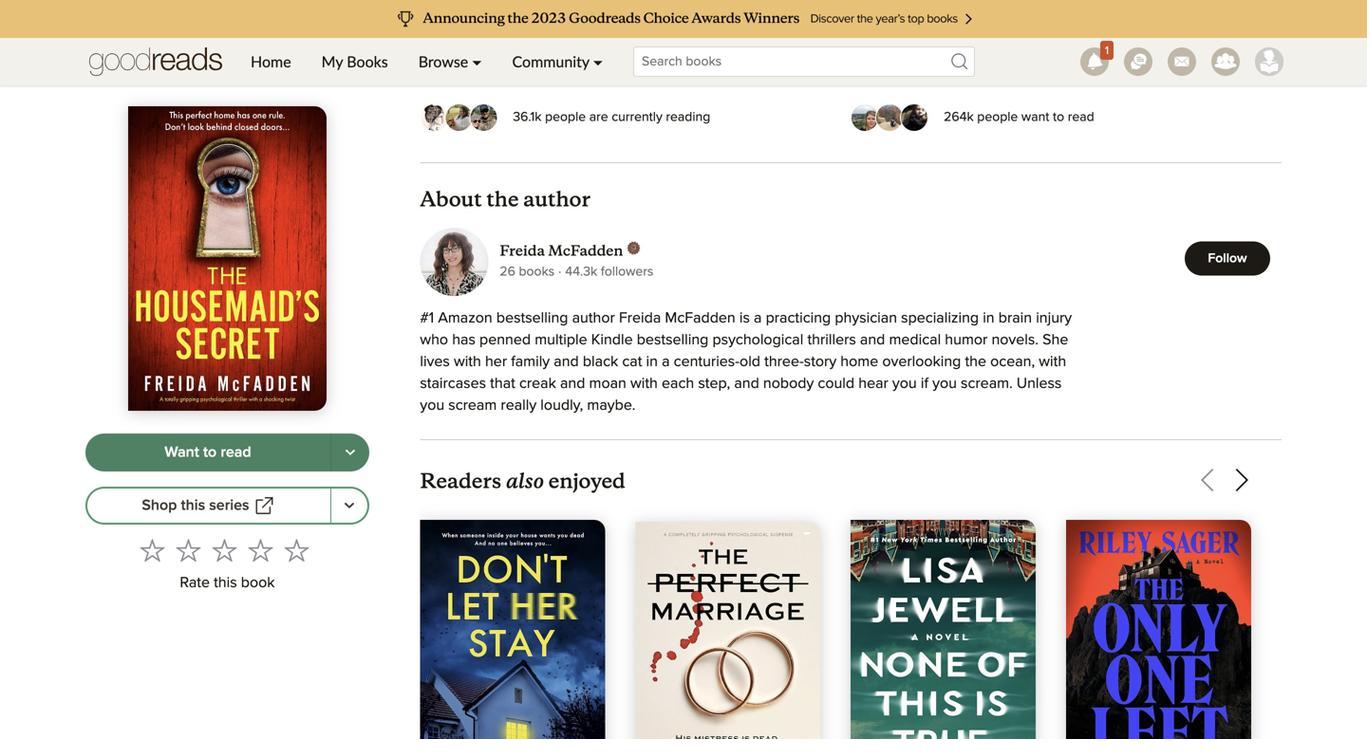 Task type: vqa. For each thing, say whether or not it's contained in the screenshot.
Want
yes



Task type: describe. For each thing, give the bounding box(es) containing it.
rate 4 out of 5 image
[[248, 539, 273, 563]]

maybe.
[[587, 398, 636, 414]]

creak
[[519, 377, 556, 392]]

rate
[[180, 576, 210, 591]]

home
[[251, 52, 291, 71]]

kindle
[[591, 333, 633, 348]]

are
[[589, 111, 608, 124]]

my books
[[322, 52, 388, 71]]

0 vertical spatial mcfadden
[[548, 242, 623, 260]]

and down multiple
[[554, 355, 579, 370]]

1 horizontal spatial read
[[1068, 111, 1095, 124]]

rate this book element
[[85, 533, 369, 598]]

also
[[506, 465, 544, 494]]

0 horizontal spatial you
[[420, 398, 445, 414]]

0 vertical spatial to
[[1053, 111, 1065, 124]]

1 horizontal spatial bestselling
[[637, 333, 709, 348]]

26
[[500, 265, 515, 279]]

0 vertical spatial bestselling
[[496, 311, 568, 326]]

2 horizontal spatial with
[[1039, 355, 1066, 370]]

1 button
[[1073, 38, 1117, 85]]

Search by book title or ISBN text field
[[633, 47, 975, 77]]

humor
[[945, 333, 988, 348]]

rating 0 out of 5 group
[[134, 533, 315, 569]]

she
[[1043, 333, 1069, 348]]

novels.
[[992, 333, 1039, 348]]

follow
[[1208, 252, 1247, 265]]

black
[[583, 355, 618, 370]]

1 horizontal spatial you
[[892, 377, 917, 392]]

readers also enjoyed
[[420, 465, 626, 494]]

rate 1 out of 5 image
[[140, 539, 165, 563]]

three-
[[764, 355, 804, 370]]

this for rate
[[214, 576, 237, 591]]

1 vertical spatial a
[[662, 355, 670, 370]]

▾ for browse ▾
[[472, 52, 482, 71]]

264k people want to read
[[944, 111, 1095, 124]]

0 vertical spatial in
[[983, 311, 995, 326]]

specializing
[[901, 311, 979, 326]]

readers
[[420, 469, 502, 494]]

could
[[818, 377, 855, 392]]

that
[[490, 377, 515, 392]]

read inside button
[[221, 445, 251, 461]]

1 horizontal spatial with
[[630, 377, 658, 392]]

books
[[519, 265, 555, 279]]

loudly,
[[541, 398, 583, 414]]

really
[[501, 398, 537, 414]]

▾ for community ▾
[[593, 52, 603, 71]]

scream.
[[961, 377, 1013, 392]]

44.3k followers
[[565, 265, 654, 279]]

browse ▾ link
[[403, 38, 497, 85]]

rate this book
[[180, 576, 275, 591]]

want
[[165, 445, 199, 461]]

community
[[512, 52, 589, 71]]

followers
[[601, 265, 654, 279]]

is
[[740, 311, 750, 326]]

physician
[[835, 311, 897, 326]]

shop this series
[[142, 499, 249, 514]]

shop this series link
[[85, 487, 331, 525]]

unless
[[1017, 377, 1062, 392]]

has
[[452, 333, 476, 348]]

people for 264k
[[977, 111, 1018, 124]]

44.3k
[[565, 265, 597, 279]]

want
[[1022, 111, 1050, 124]]

0 vertical spatial the
[[487, 187, 519, 212]]

staircases
[[420, 377, 486, 392]]

browse ▾
[[418, 52, 482, 71]]

mcfadden inside the ​#1 amazon bestselling author freida mcfadden is a practicing physician specializing in brain injury who has penned multiple kindle bestselling psychological thrillers and medical humor novels. she lives with her family and black cat in a centuries-old three-story home overlooking the ocean, with staircases that creak and moan with each step, and nobody could hear you if you scream. unless you scream really loudly, maybe.
[[665, 311, 736, 326]]

1 horizontal spatial a
[[754, 311, 762, 326]]

freida mcfadden
[[500, 242, 623, 260]]

family
[[511, 355, 550, 370]]

series
[[209, 499, 249, 514]]

follow button
[[1185, 242, 1270, 276]]

fewer details button
[[420, 27, 526, 49]]

my
[[322, 52, 343, 71]]

freida mcfadden link
[[500, 242, 654, 261]]

details
[[460, 31, 500, 45]]

reading
[[666, 111, 710, 124]]

want to read button
[[85, 434, 331, 472]]

story
[[804, 355, 837, 370]]

36.1k
[[513, 111, 542, 124]]

penned
[[480, 333, 531, 348]]

rate 2 out of 5 image
[[176, 539, 201, 563]]

home
[[841, 355, 879, 370]]

goodreads author image
[[627, 242, 640, 255]]

psychological
[[713, 333, 804, 348]]

1 vertical spatial in
[[646, 355, 658, 370]]

lives
[[420, 355, 450, 370]]

multiple
[[535, 333, 587, 348]]

0 vertical spatial freida
[[500, 242, 545, 260]]

my books link
[[306, 38, 403, 85]]

browse
[[418, 52, 468, 71]]



Task type: locate. For each thing, give the bounding box(es) containing it.
2 ▾ from the left
[[593, 52, 603, 71]]

and down old
[[734, 377, 759, 392]]

0 horizontal spatial read
[[221, 445, 251, 461]]

0 horizontal spatial ▾
[[472, 52, 482, 71]]

shop
[[142, 499, 177, 514]]

2 people from the left
[[977, 111, 1018, 124]]

1 ▾ from the left
[[472, 52, 482, 71]]

0 horizontal spatial in
[[646, 355, 658, 370]]

▾ down details
[[472, 52, 482, 71]]

people left the are
[[545, 111, 586, 124]]

who
[[420, 333, 448, 348]]

1 people from the left
[[545, 111, 586, 124]]

1 vertical spatial bestselling
[[637, 333, 709, 348]]

this for shop
[[181, 499, 205, 514]]

0 horizontal spatial freida
[[500, 242, 545, 260]]

1 vertical spatial author
[[572, 311, 615, 326]]

old
[[740, 355, 761, 370]]

0 vertical spatial a
[[754, 311, 762, 326]]

0 vertical spatial author
[[523, 187, 591, 212]]

scream
[[448, 398, 497, 414]]

and down the physician at the right
[[860, 333, 885, 348]]

mcfadden up 44.3k
[[548, 242, 623, 260]]

and
[[860, 333, 885, 348], [554, 355, 579, 370], [560, 377, 585, 392], [734, 377, 759, 392]]

1 vertical spatial read
[[221, 445, 251, 461]]

mcfadden up centuries-
[[665, 311, 736, 326]]

1 vertical spatial to
[[203, 445, 217, 461]]

people for 36.1k
[[545, 111, 586, 124]]

you
[[892, 377, 917, 392], [933, 377, 957, 392], [420, 398, 445, 414]]

freida inside the ​#1 amazon bestselling author freida mcfadden is a practicing physician specializing in brain injury who has penned multiple kindle bestselling psychological thrillers and medical humor novels. she lives with her family and black cat in a centuries-old three-story home overlooking the ocean, with staircases that creak and moan with each step, and nobody could hear you if you scream. unless you scream really loudly, maybe.
[[619, 311, 661, 326]]

26 books
[[500, 265, 555, 279]]

0 horizontal spatial a
[[662, 355, 670, 370]]

1 vertical spatial freida
[[619, 311, 661, 326]]

1 horizontal spatial mcfadden
[[665, 311, 736, 326]]

in left brain
[[983, 311, 995, 326]]

1 vertical spatial mcfadden
[[665, 311, 736, 326]]

1 horizontal spatial in
[[983, 311, 995, 326]]

brain
[[999, 311, 1032, 326]]

books
[[347, 52, 388, 71]]

moan
[[589, 377, 627, 392]]

read
[[1068, 111, 1095, 124], [221, 445, 251, 461]]

community ▾
[[512, 52, 603, 71]]

a right is
[[754, 311, 762, 326]]

freida up kindle
[[619, 311, 661, 326]]

you down the staircases
[[420, 398, 445, 414]]

with down cat
[[630, 377, 658, 392]]

overlooking
[[882, 355, 961, 370]]

0 horizontal spatial mcfadden
[[548, 242, 623, 260]]

rate 3 out of 5 image
[[212, 539, 237, 563]]

this
[[181, 499, 205, 514], [214, 576, 237, 591]]

author
[[523, 187, 591, 212], [572, 311, 615, 326]]

0 horizontal spatial this
[[181, 499, 205, 514]]

the inside the ​#1 amazon bestselling author freida mcfadden is a practicing physician specializing in brain injury who has penned multiple kindle bestselling psychological thrillers and medical humor novels. she lives with her family and black cat in a centuries-old three-story home overlooking the ocean, with staircases that creak and moan with each step, and nobody could hear you if you scream. unless you scream really loudly, maybe.
[[965, 355, 987, 370]]

2 horizontal spatial you
[[933, 377, 957, 392]]

▾ right community
[[593, 52, 603, 71]]

read up series
[[221, 445, 251, 461]]

mcfadden
[[548, 242, 623, 260], [665, 311, 736, 326]]

freida
[[500, 242, 545, 260], [619, 311, 661, 326]]

profile image for bob builder. image
[[1255, 47, 1284, 76]]

community ▾ link
[[497, 38, 618, 85]]

this right shop
[[181, 499, 205, 514]]

1 vertical spatial the
[[965, 355, 987, 370]]

with down the she
[[1039, 355, 1066, 370]]

None search field
[[618, 47, 990, 77]]

her
[[485, 355, 507, 370]]

bestselling up centuries-
[[637, 333, 709, 348]]

injury
[[1036, 311, 1072, 326]]

0 vertical spatial read
[[1068, 111, 1095, 124]]

1 horizontal spatial to
[[1053, 111, 1065, 124]]

each
[[662, 377, 694, 392]]

and up loudly,
[[560, 377, 585, 392]]

currently
[[612, 111, 663, 124]]

amazon
[[438, 311, 493, 326]]

about
[[420, 187, 482, 212]]

fewer details
[[420, 31, 500, 45]]

bestselling up penned
[[496, 311, 568, 326]]

to inside button
[[203, 445, 217, 461]]

0 horizontal spatial bestselling
[[496, 311, 568, 326]]

author up kindle
[[572, 311, 615, 326]]

1
[[1105, 45, 1109, 56]]

medical
[[889, 333, 941, 348]]

bestselling
[[496, 311, 568, 326], [637, 333, 709, 348]]

a up the each in the bottom of the page
[[662, 355, 670, 370]]

to right the want
[[203, 445, 217, 461]]

thrillers
[[808, 333, 856, 348]]

step,
[[698, 377, 730, 392]]

1 horizontal spatial this
[[214, 576, 237, 591]]

you left if
[[892, 377, 917, 392]]

want to read
[[165, 445, 251, 461]]

about the author
[[420, 187, 591, 212]]

freida up '26 books'
[[500, 242, 545, 260]]

enjoyed
[[549, 469, 626, 494]]

author inside the ​#1 amazon bestselling author freida mcfadden is a practicing physician specializing in brain injury who has penned multiple kindle bestselling psychological thrillers and medical humor novels. she lives with her family and black cat in a centuries-old three-story home overlooking the ocean, with staircases that creak and moan with each step, and nobody could hear you if you scream. unless you scream really loudly, maybe.
[[572, 311, 615, 326]]

36.1k people are currently reading
[[513, 111, 710, 124]]

▾
[[472, 52, 482, 71], [593, 52, 603, 71]]

the right about
[[487, 187, 519, 212]]

centuries-
[[674, 355, 740, 370]]

in right cat
[[646, 355, 658, 370]]

book
[[241, 576, 275, 591]]

rate 5 out of 5 image
[[284, 539, 309, 563]]

read right want
[[1068, 111, 1095, 124]]

home link
[[235, 38, 306, 85]]

​#1 amazon bestselling author freida mcfadden is a practicing physician specializing in brain injury who has penned multiple kindle bestselling psychological thrillers and medical humor novels. she lives with her family and black cat in a centuries-old three-story home overlooking the ocean, with staircases that creak and moan with each step, and nobody could hear you if you scream. unless you scream really loudly, maybe.
[[420, 311, 1072, 414]]

with down has on the left top of the page
[[454, 355, 481, 370]]

if
[[921, 377, 929, 392]]

fewer
[[420, 31, 457, 45]]

1 horizontal spatial people
[[977, 111, 1018, 124]]

cat
[[622, 355, 642, 370]]

to
[[1053, 111, 1065, 124], [203, 445, 217, 461]]

book cover image
[[420, 520, 605, 740], [851, 520, 1036, 740], [1066, 520, 1251, 740], [635, 522, 821, 740]]

1 horizontal spatial ▾
[[593, 52, 603, 71]]

you right if
[[933, 377, 957, 392]]

264k
[[944, 111, 974, 124]]

1 vertical spatial this
[[214, 576, 237, 591]]

in
[[983, 311, 995, 326], [646, 355, 658, 370]]

this right rate
[[214, 576, 237, 591]]

the
[[487, 187, 519, 212], [965, 355, 987, 370]]

a
[[754, 311, 762, 326], [662, 355, 670, 370]]

0 horizontal spatial to
[[203, 445, 217, 461]]

0 horizontal spatial with
[[454, 355, 481, 370]]

0 horizontal spatial people
[[545, 111, 586, 124]]

people left want
[[977, 111, 1018, 124]]

0 horizontal spatial the
[[487, 187, 519, 212]]

the down humor
[[965, 355, 987, 370]]

practicing
[[766, 311, 831, 326]]

nobody
[[763, 377, 814, 392]]

to right want
[[1053, 111, 1065, 124]]

hear
[[859, 377, 889, 392]]

profile image for freida mcfadden. image
[[420, 228, 488, 296]]

​#1
[[420, 311, 434, 326]]

ocean,
[[991, 355, 1035, 370]]

with
[[454, 355, 481, 370], [1039, 355, 1066, 370], [630, 377, 658, 392]]

author up freida mcfadden
[[523, 187, 591, 212]]

home image
[[89, 38, 222, 85]]

0 vertical spatial this
[[181, 499, 205, 514]]

1 horizontal spatial freida
[[619, 311, 661, 326]]

people
[[545, 111, 586, 124], [977, 111, 1018, 124]]

1 horizontal spatial the
[[965, 355, 987, 370]]



